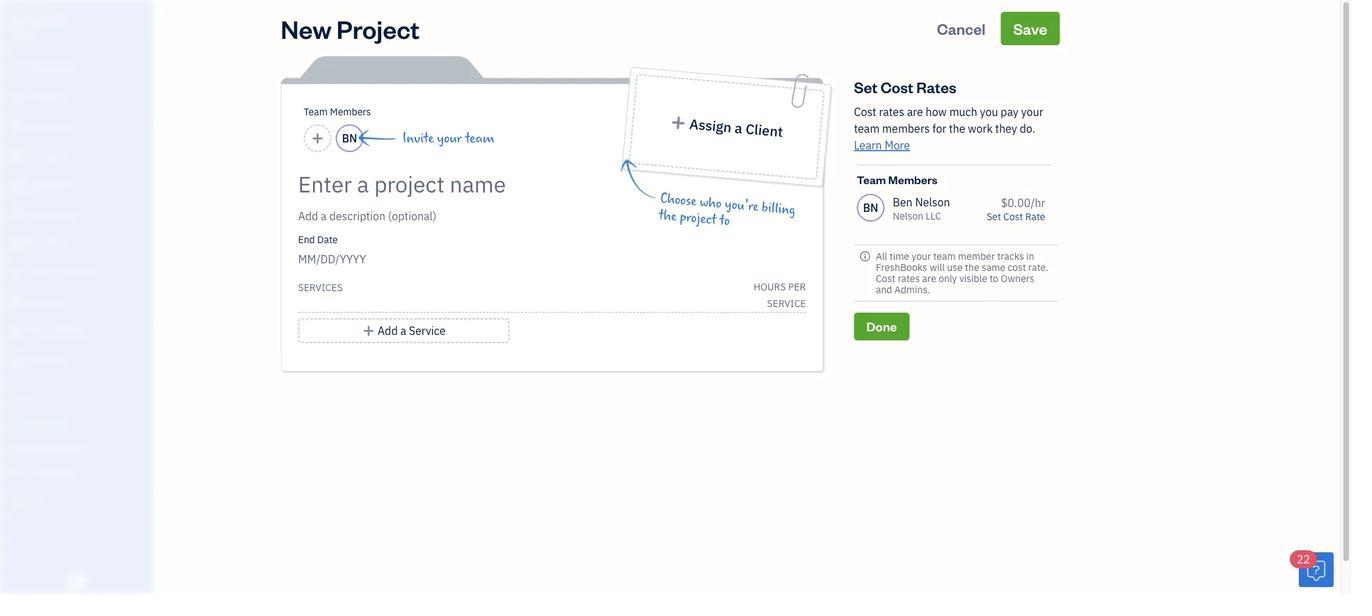 Task type: vqa. For each thing, say whether or not it's contained in the screenshot.
PLUS "Image" within the Add a Service button
yes



Task type: locate. For each thing, give the bounding box(es) containing it.
0 horizontal spatial your
[[437, 131, 462, 146]]

hours
[[754, 281, 786, 294]]

a for assign
[[734, 119, 743, 137]]

apps
[[10, 392, 31, 403]]

bn left the ben
[[863, 201, 878, 215]]

1 horizontal spatial your
[[912, 250, 931, 263]]

team members link
[[3, 412, 149, 436]]

1 horizontal spatial set
[[987, 210, 1001, 223]]

set
[[854, 77, 878, 97], [987, 210, 1001, 223]]

client image
[[9, 91, 26, 105]]

0 horizontal spatial team
[[10, 418, 32, 429]]

cost
[[1008, 261, 1026, 274]]

2 vertical spatial team
[[10, 418, 32, 429]]

1 horizontal spatial to
[[990, 272, 998, 285]]

0 vertical spatial llc
[[45, 13, 64, 26]]

to inside "all time your team member tracks in freshbooks will use the same cost rate. cost rates are only visible to owners and admins."
[[990, 272, 998, 285]]

cost inside cost rates are how much you pay your team members for the work they do. learn more
[[854, 105, 876, 119]]

a right the add
[[400, 324, 406, 338]]

1 horizontal spatial a
[[734, 119, 743, 137]]

0 horizontal spatial and
[[34, 443, 48, 455]]

to right 'visible' at right
[[990, 272, 998, 285]]

invite your team
[[402, 131, 494, 146]]

to down the who on the top right
[[719, 213, 731, 229]]

items and services
[[10, 443, 84, 455]]

new
[[281, 12, 332, 45]]

will
[[930, 261, 945, 274]]

0 vertical spatial are
[[907, 105, 923, 119]]

items and services link
[[3, 438, 149, 462]]

assign a client
[[689, 115, 784, 141]]

who
[[699, 195, 722, 212]]

2 vertical spatial your
[[912, 250, 931, 263]]

set up "learn"
[[854, 77, 878, 97]]

are inside "all time your team member tracks in freshbooks will use the same cost rate. cost rates are only visible to owners and admins."
[[922, 272, 936, 285]]

$0.00 /hr set cost rate
[[987, 196, 1045, 223]]

team up add team member icon
[[304, 105, 328, 118]]

a left client
[[734, 119, 743, 137]]

team members up the ben
[[857, 172, 937, 187]]

1 horizontal spatial and
[[876, 283, 892, 296]]

bn
[[342, 131, 357, 146], [863, 201, 878, 215]]

do.
[[1020, 121, 1035, 136]]

cost left rate
[[1003, 210, 1023, 223]]

0 horizontal spatial a
[[400, 324, 406, 338]]

1 vertical spatial to
[[990, 272, 998, 285]]

are up members
[[907, 105, 923, 119]]

0 vertical spatial bn
[[342, 131, 357, 146]]

your inside cost rates are how much you pay your team members for the work they do. learn more
[[1021, 105, 1043, 119]]

llc
[[45, 13, 64, 26], [926, 210, 941, 223]]

add team member image
[[311, 130, 324, 147]]

0 vertical spatial and
[[876, 283, 892, 296]]

rates inside cost rates are how much you pay your team members for the work they do. learn more
[[879, 105, 904, 119]]

and right items
[[34, 443, 48, 455]]

the right for
[[949, 121, 965, 136]]

team down "learn"
[[857, 172, 886, 187]]

nelson up owner
[[11, 13, 43, 26]]

1 horizontal spatial members
[[330, 105, 371, 118]]

0 horizontal spatial to
[[719, 213, 731, 229]]

end date
[[298, 233, 338, 246]]

1 horizontal spatial llc
[[926, 210, 941, 223]]

members
[[330, 105, 371, 118], [888, 172, 937, 187], [34, 418, 71, 429]]

date
[[317, 233, 338, 246]]

1 horizontal spatial bn
[[863, 201, 878, 215]]

your right invite
[[437, 131, 462, 146]]

1 vertical spatial the
[[658, 208, 677, 225]]

client
[[745, 120, 784, 141]]

estimate image
[[9, 120, 26, 134]]

to
[[719, 213, 731, 229], [990, 272, 998, 285]]

time
[[890, 250, 909, 263]]

members inside main element
[[34, 418, 71, 429]]

for
[[932, 121, 946, 136]]

1 vertical spatial services
[[50, 443, 84, 455]]

0 horizontal spatial team members
[[10, 418, 71, 429]]

1 vertical spatial a
[[400, 324, 406, 338]]

bn right add team member icon
[[342, 131, 357, 146]]

1 vertical spatial your
[[437, 131, 462, 146]]

services inside main element
[[50, 443, 84, 455]]

pay
[[1001, 105, 1019, 119]]

2 vertical spatial team members
[[10, 418, 71, 429]]

team up "learn"
[[854, 121, 880, 136]]

0 vertical spatial team
[[304, 105, 328, 118]]

money image
[[9, 296, 26, 310]]

items
[[10, 443, 32, 455]]

team members
[[304, 105, 371, 118], [857, 172, 937, 187], [10, 418, 71, 429]]

hours per service
[[754, 281, 806, 310]]

settings link
[[3, 489, 149, 513]]

team inside "all time your team member tracks in freshbooks will use the same cost rate. cost rates are only visible to owners and admins."
[[933, 250, 956, 263]]

services down 'end date'
[[298, 281, 343, 294]]

the
[[949, 121, 965, 136], [658, 208, 677, 225], [965, 261, 979, 274]]

team up only
[[933, 250, 956, 263]]

1 horizontal spatial team
[[854, 121, 880, 136]]

project image
[[9, 237, 26, 251]]

2 horizontal spatial your
[[1021, 105, 1043, 119]]

0 horizontal spatial team
[[465, 131, 494, 146]]

rates inside "all time your team member tracks in freshbooks will use the same cost rate. cost rates are only visible to owners and admins."
[[898, 272, 920, 285]]

services down 'team members' link
[[50, 443, 84, 455]]

bank connections
[[10, 469, 82, 481]]

nelson
[[11, 13, 43, 26], [915, 195, 950, 210], [893, 210, 923, 223]]

connections
[[32, 469, 82, 481]]

cost down all on the top of the page
[[876, 272, 895, 285]]

1 horizontal spatial team members
[[304, 105, 371, 118]]

1 vertical spatial are
[[922, 272, 936, 285]]

0 vertical spatial your
[[1021, 105, 1043, 119]]

0 vertical spatial rates
[[879, 105, 904, 119]]

set left rate
[[987, 210, 1001, 223]]

team up items
[[10, 418, 32, 429]]

a inside assign a client
[[734, 119, 743, 137]]

team members up items and services
[[10, 418, 71, 429]]

chart image
[[9, 325, 26, 339]]

a
[[734, 119, 743, 137], [400, 324, 406, 338]]

freshbooks
[[876, 261, 927, 274]]

rates up members
[[879, 105, 904, 119]]

the left the project
[[658, 208, 677, 225]]

service
[[767, 297, 806, 310]]

team
[[304, 105, 328, 118], [857, 172, 886, 187], [10, 418, 32, 429]]

1 vertical spatial and
[[34, 443, 48, 455]]

your inside "all time your team member tracks in freshbooks will use the same cost rate. cost rates are only visible to owners and admins."
[[912, 250, 931, 263]]

team up project name 'text box'
[[465, 131, 494, 146]]

team
[[854, 121, 880, 136], [465, 131, 494, 146], [933, 250, 956, 263]]

0 vertical spatial services
[[298, 281, 343, 294]]

invite
[[402, 131, 434, 146]]

new project
[[281, 12, 420, 45]]

are
[[907, 105, 923, 119], [922, 272, 936, 285]]

2 horizontal spatial team
[[933, 250, 956, 263]]

rate
[[1025, 210, 1045, 223]]

your
[[1021, 105, 1043, 119], [437, 131, 462, 146], [912, 250, 931, 263]]

service
[[409, 324, 446, 338]]

rate.
[[1028, 261, 1048, 274]]

a for add
[[400, 324, 406, 338]]

same
[[982, 261, 1005, 274]]

and down freshbooks
[[876, 283, 892, 296]]

only
[[939, 272, 957, 285]]

apps link
[[3, 386, 149, 410]]

how
[[926, 105, 947, 119]]

are left only
[[922, 272, 936, 285]]

assign a client button
[[628, 74, 825, 180]]

team members up add team member icon
[[304, 105, 371, 118]]

Project Name text field
[[298, 170, 681, 198]]

billing
[[761, 200, 796, 218]]

2 vertical spatial members
[[34, 418, 71, 429]]

0 horizontal spatial services
[[50, 443, 84, 455]]

done
[[866, 319, 897, 335]]

0 vertical spatial set
[[854, 77, 878, 97]]

set cost rate button
[[987, 210, 1045, 223]]

your up do.
[[1021, 105, 1043, 119]]

Project Description text field
[[298, 208, 681, 225]]

and
[[876, 283, 892, 296], [34, 443, 48, 455]]

team members inside main element
[[10, 418, 71, 429]]

1 vertical spatial llc
[[926, 210, 941, 223]]

are inside cost rates are how much you pay your team members for the work they do. learn more
[[907, 105, 923, 119]]

info image
[[860, 251, 871, 262]]

0 horizontal spatial members
[[34, 418, 71, 429]]

use
[[947, 261, 963, 274]]

2 horizontal spatial team members
[[857, 172, 937, 187]]

plus image
[[362, 323, 375, 339]]

2 horizontal spatial members
[[888, 172, 937, 187]]

rates
[[879, 105, 904, 119], [898, 272, 920, 285]]

rates down time
[[898, 272, 920, 285]]

set cost rates
[[854, 77, 956, 97]]

the right use
[[965, 261, 979, 274]]

1 vertical spatial set
[[987, 210, 1001, 223]]

you're
[[724, 197, 759, 215]]

0 vertical spatial a
[[734, 119, 743, 137]]

services
[[298, 281, 343, 294], [50, 443, 84, 455]]

bank connections link
[[3, 463, 149, 488]]

add a service button
[[298, 319, 510, 344]]

nelson llc owner
[[11, 13, 64, 39]]

1 vertical spatial rates
[[898, 272, 920, 285]]

2 vertical spatial the
[[965, 261, 979, 274]]

0 vertical spatial to
[[719, 213, 731, 229]]

1 vertical spatial team members
[[857, 172, 937, 187]]

0 horizontal spatial llc
[[45, 13, 64, 26]]

cost up "learn"
[[854, 105, 876, 119]]

more
[[884, 138, 910, 153]]

all time your team member tracks in freshbooks will use the same cost rate. cost rates are only visible to owners and admins.
[[876, 250, 1048, 296]]

nelson right the ben
[[915, 195, 950, 210]]

0 vertical spatial the
[[949, 121, 965, 136]]

your right time
[[912, 250, 931, 263]]

2 horizontal spatial team
[[857, 172, 886, 187]]



Task type: describe. For each thing, give the bounding box(es) containing it.
payment image
[[9, 179, 26, 193]]

the inside cost rates are how much you pay your team members for the work they do. learn more
[[949, 121, 965, 136]]

dashboard image
[[9, 62, 26, 76]]

assign
[[689, 115, 732, 136]]

ben nelson nelson llc
[[893, 195, 950, 223]]

$0.00
[[1001, 196, 1031, 210]]

team inside 'team members' link
[[10, 418, 32, 429]]

owner
[[11, 27, 39, 39]]

cancel
[[937, 18, 986, 38]]

add a service
[[378, 324, 446, 338]]

member
[[958, 250, 995, 263]]

learn more link
[[854, 138, 910, 153]]

set inside $0.00 /hr set cost rate
[[987, 210, 1001, 223]]

1 vertical spatial members
[[888, 172, 937, 187]]

per
[[788, 281, 806, 294]]

admins.
[[894, 283, 930, 296]]

0 vertical spatial team members
[[304, 105, 371, 118]]

project
[[679, 210, 717, 228]]

members
[[882, 121, 930, 136]]

to inside choose who you're billing the project to
[[719, 213, 731, 229]]

and inside "all time your team member tracks in freshbooks will use the same cost rate. cost rates are only visible to owners and admins."
[[876, 283, 892, 296]]

tracks
[[997, 250, 1024, 263]]

cancel button
[[924, 12, 998, 45]]

learn
[[854, 138, 882, 153]]

cost inside $0.00 /hr set cost rate
[[1003, 210, 1023, 223]]

team inside cost rates are how much you pay your team members for the work they do. learn more
[[854, 121, 880, 136]]

much
[[949, 105, 977, 119]]

project
[[337, 12, 420, 45]]

1 horizontal spatial team
[[304, 105, 328, 118]]

cost inside "all time your team member tracks in freshbooks will use the same cost rate. cost rates are only visible to owners and admins."
[[876, 272, 895, 285]]

cost left rates
[[881, 77, 913, 97]]

end
[[298, 233, 315, 246]]

save
[[1013, 18, 1047, 38]]

nelson up time
[[893, 210, 923, 223]]

End date in  format text field
[[298, 252, 552, 267]]

they
[[995, 121, 1017, 136]]

bank
[[10, 469, 30, 481]]

save button
[[1001, 12, 1060, 45]]

llc inside nelson llc owner
[[45, 13, 64, 26]]

1 vertical spatial team
[[857, 172, 886, 187]]

0 horizontal spatial set
[[854, 77, 878, 97]]

in
[[1026, 250, 1034, 263]]

cost rates are how much you pay your team members for the work they do. learn more
[[854, 105, 1043, 153]]

1 vertical spatial bn
[[863, 201, 878, 215]]

you
[[980, 105, 998, 119]]

invoice image
[[9, 150, 26, 163]]

add
[[378, 324, 398, 338]]

the inside "all time your team member tracks in freshbooks will use the same cost rate. cost rates are only visible to owners and admins."
[[965, 261, 979, 274]]

plus image
[[670, 115, 687, 130]]

and inside items and services link
[[34, 443, 48, 455]]

main element
[[0, 0, 188, 595]]

/hr
[[1031, 196, 1045, 210]]

rates
[[916, 77, 956, 97]]

work
[[968, 121, 993, 136]]

nelson inside nelson llc owner
[[11, 13, 43, 26]]

freshbooks image
[[65, 573, 88, 589]]

expense image
[[9, 208, 26, 222]]

the inside choose who you're billing the project to
[[658, 208, 677, 225]]

0 horizontal spatial bn
[[342, 131, 357, 146]]

done button
[[854, 313, 909, 341]]

timer image
[[9, 266, 26, 280]]

report image
[[9, 354, 26, 368]]

ben
[[893, 195, 912, 210]]

llc inside ben nelson nelson llc
[[926, 210, 941, 223]]

owners
[[1001, 272, 1034, 285]]

1 horizontal spatial services
[[298, 281, 343, 294]]

visible
[[959, 272, 987, 285]]

22 button
[[1290, 551, 1334, 588]]

settings
[[10, 495, 42, 506]]

choose
[[660, 191, 697, 210]]

resource center badge image
[[1299, 553, 1334, 588]]

choose who you're billing the project to
[[658, 191, 796, 229]]

0 vertical spatial members
[[330, 105, 371, 118]]

22
[[1297, 553, 1310, 567]]

all
[[876, 250, 887, 263]]



